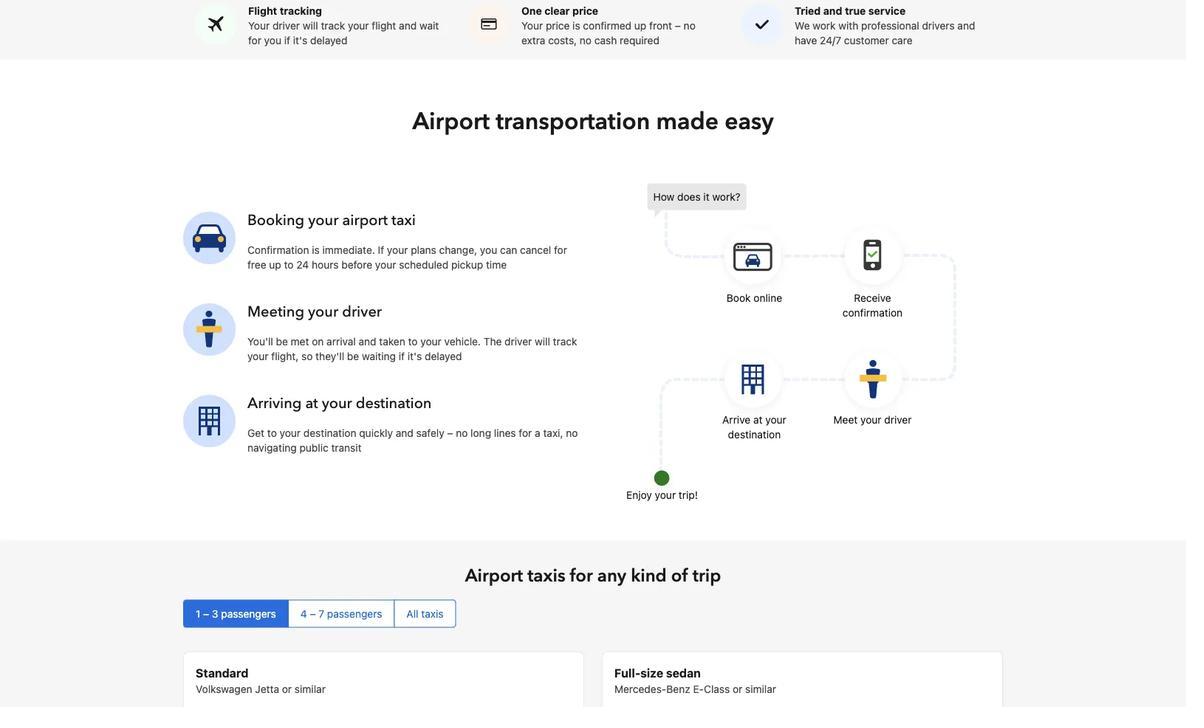 Task type: vqa. For each thing, say whether or not it's contained in the screenshot.
be to the bottom
yes



Task type: describe. For each thing, give the bounding box(es) containing it.
up inside confirmation is immediate. if your plans change, you can cancel for free up to 24 hours before your scheduled pickup time
[[269, 259, 281, 271]]

will inside flight tracking your driver will track your flight and wait for you if it's delayed
[[303, 19, 318, 32]]

service
[[868, 5, 906, 17]]

delayed inside you'll be met on arrival and taken to your vehicle. the driver will track your flight, so they'll be waiting if it's delayed
[[425, 350, 462, 362]]

immediate.
[[322, 244, 375, 256]]

extra
[[521, 34, 545, 46]]

1 – 3 passengers
[[196, 608, 276, 620]]

your up transit in the left of the page
[[322, 393, 352, 414]]

meet
[[833, 414, 858, 426]]

benz
[[666, 683, 690, 695]]

your left the vehicle.
[[420, 335, 442, 348]]

– inside one clear price your price is confirmed up front – no extra costs, no cash required
[[675, 19, 681, 32]]

for left any
[[570, 564, 593, 589]]

waiting
[[362, 350, 396, 362]]

transportation
[[496, 105, 650, 138]]

your right if
[[387, 244, 408, 256]]

cash
[[594, 34, 617, 46]]

taxis for airport
[[527, 564, 565, 589]]

at for arrive
[[753, 414, 763, 426]]

driver up arrival at the top of the page
[[342, 302, 382, 322]]

arrival
[[327, 335, 356, 348]]

and inside get to your destination quickly and safely – no long lines for a taxi, no navigating public transit
[[396, 427, 413, 439]]

flight
[[372, 19, 396, 32]]

how
[[653, 191, 674, 203]]

confirmed
[[583, 19, 632, 32]]

pickup
[[451, 259, 483, 271]]

your up on
[[308, 302, 338, 322]]

and up work
[[823, 5, 842, 17]]

full-size sedan mercedes-benz e-class or similar
[[614, 666, 776, 695]]

confirmation
[[843, 307, 903, 319]]

up inside one clear price your price is confirmed up front – no extra costs, no cash required
[[634, 19, 646, 32]]

at for arriving
[[305, 393, 318, 414]]

care
[[892, 34, 912, 46]]

easy
[[725, 105, 774, 138]]

destination for arriving at your destination
[[356, 393, 432, 414]]

your right meet
[[860, 414, 881, 426]]

airport
[[342, 210, 388, 231]]

size
[[640, 666, 663, 680]]

taxi,
[[543, 427, 563, 439]]

for inside get to your destination quickly and safely – no long lines for a taxi, no navigating public transit
[[519, 427, 532, 439]]

standard volkswagen jetta or similar
[[196, 666, 326, 695]]

to inside confirmation is immediate. if your plans change, you can cancel for free up to 24 hours before your scheduled pickup time
[[284, 259, 294, 271]]

we
[[795, 19, 810, 32]]

booking airport taxi image for booking your airport taxi
[[183, 212, 236, 265]]

tried
[[795, 5, 821, 17]]

and inside flight tracking your driver will track your flight and wait for you if it's delayed
[[399, 19, 417, 32]]

standard
[[196, 666, 248, 680]]

sedan
[[666, 666, 701, 680]]

arriving
[[247, 393, 302, 414]]

enjoy
[[626, 489, 652, 501]]

you'll be met on arrival and taken to your vehicle. the driver will track your flight, so they'll be waiting if it's delayed
[[247, 335, 577, 362]]

booking your airport taxi
[[247, 210, 416, 231]]

your inside flight tracking your driver will track your flight and wait for you if it's delayed
[[348, 19, 369, 32]]

your inside get to your destination quickly and safely – no long lines for a taxi, no navigating public transit
[[280, 427, 301, 439]]

navigating
[[247, 442, 297, 454]]

mercedes-
[[614, 683, 666, 695]]

front
[[649, 19, 672, 32]]

1
[[196, 608, 200, 620]]

taxis for all
[[421, 608, 443, 620]]

flight tracking your driver will track your flight and wait for you if it's delayed
[[248, 5, 439, 46]]

jetta
[[255, 683, 279, 695]]

4
[[300, 608, 307, 620]]

track inside you'll be met on arrival and taken to your vehicle. the driver will track your flight, so they'll be waiting if it's delayed
[[553, 335, 577, 348]]

true
[[845, 5, 866, 17]]

if inside flight tracking your driver will track your flight and wait for you if it's delayed
[[284, 34, 290, 46]]

is inside one clear price your price is confirmed up front – no extra costs, no cash required
[[572, 19, 580, 32]]

0 vertical spatial price
[[572, 5, 598, 17]]

work?
[[712, 191, 740, 203]]

on
[[312, 335, 324, 348]]

– left 7
[[310, 608, 316, 620]]

professional
[[861, 19, 919, 32]]

class
[[704, 683, 730, 695]]

arrive
[[722, 414, 751, 426]]

taken
[[379, 335, 405, 348]]

cancel
[[520, 244, 551, 256]]

work
[[813, 19, 836, 32]]

one
[[521, 5, 542, 17]]

of
[[671, 564, 688, 589]]

lines
[[494, 427, 516, 439]]

trip
[[693, 564, 721, 589]]

it's inside you'll be met on arrival and taken to your vehicle. the driver will track your flight, so they'll be waiting if it's delayed
[[408, 350, 422, 362]]

enjoy your trip!
[[626, 489, 698, 501]]

so
[[301, 350, 313, 362]]

met
[[291, 335, 309, 348]]

arriving at your destination
[[247, 393, 432, 414]]

transit
[[331, 442, 362, 454]]

airport for airport taxis for any kind of trip
[[465, 564, 523, 589]]

arrive at your destination
[[722, 414, 786, 441]]

meeting
[[247, 302, 304, 322]]

receive confirmation
[[843, 292, 903, 319]]

flight,
[[271, 350, 299, 362]]

you inside confirmation is immediate. if your plans change, you can cancel for free up to 24 hours before your scheduled pickup time
[[480, 244, 497, 256]]

any
[[597, 564, 626, 589]]

all taxis
[[406, 608, 443, 620]]

it
[[703, 191, 709, 203]]



Task type: locate. For each thing, give the bounding box(es) containing it.
get to your destination quickly and safely – no long lines for a taxi, no navigating public transit
[[247, 427, 578, 454]]

track down tracking
[[321, 19, 345, 32]]

airport taxis for any kind of trip
[[465, 564, 721, 589]]

they'll
[[315, 350, 344, 362]]

destination for arrive at your destination
[[728, 429, 781, 441]]

taxi
[[391, 210, 416, 231]]

0 horizontal spatial is
[[312, 244, 320, 256]]

– right front
[[675, 19, 681, 32]]

the
[[484, 335, 502, 348]]

track
[[321, 19, 345, 32], [553, 335, 577, 348]]

for inside confirmation is immediate. if your plans change, you can cancel for free up to 24 hours before your scheduled pickup time
[[554, 244, 567, 256]]

price down clear
[[546, 19, 570, 32]]

for right cancel
[[554, 244, 567, 256]]

1 your from the left
[[248, 19, 270, 32]]

1 or from the left
[[282, 683, 292, 695]]

price up confirmed
[[572, 5, 598, 17]]

can
[[500, 244, 517, 256]]

before
[[341, 259, 372, 271]]

driver right the
[[505, 335, 532, 348]]

is up costs,
[[572, 19, 580, 32]]

is
[[572, 19, 580, 32], [312, 244, 320, 256]]

free
[[247, 259, 266, 271]]

does
[[677, 191, 701, 203]]

will right the
[[535, 335, 550, 348]]

if
[[378, 244, 384, 256]]

1 horizontal spatial taxis
[[527, 564, 565, 589]]

0 horizontal spatial at
[[305, 393, 318, 414]]

tracking
[[280, 5, 322, 17]]

booking airport taxi image for meeting your driver
[[183, 304, 236, 356]]

0 horizontal spatial track
[[321, 19, 345, 32]]

0 vertical spatial will
[[303, 19, 318, 32]]

and left safely
[[396, 427, 413, 439]]

if inside you'll be met on arrival and taken to your vehicle. the driver will track your flight, so they'll be waiting if it's delayed
[[399, 350, 405, 362]]

2 vertical spatial to
[[267, 427, 277, 439]]

0 horizontal spatial similar
[[295, 683, 326, 695]]

kind
[[631, 564, 667, 589]]

your up navigating
[[280, 427, 301, 439]]

be up flight,
[[276, 335, 288, 348]]

airport transportation made easy
[[412, 105, 774, 138]]

1 horizontal spatial price
[[572, 5, 598, 17]]

get
[[247, 427, 264, 439]]

destination inside get to your destination quickly and safely – no long lines for a taxi, no navigating public transit
[[303, 427, 356, 439]]

you inside flight tracking your driver will track your flight and wait for you if it's delayed
[[264, 34, 281, 46]]

0 horizontal spatial be
[[276, 335, 288, 348]]

customer
[[844, 34, 889, 46]]

0 vertical spatial to
[[284, 259, 294, 271]]

vehicle.
[[444, 335, 481, 348]]

your up immediate.
[[308, 210, 339, 231]]

your left trip!
[[655, 489, 676, 501]]

to inside get to your destination quickly and safely – no long lines for a taxi, no navigating public transit
[[267, 427, 277, 439]]

e-
[[693, 683, 704, 695]]

for
[[248, 34, 261, 46], [554, 244, 567, 256], [519, 427, 532, 439], [570, 564, 593, 589]]

it's
[[293, 34, 307, 46], [408, 350, 422, 362]]

for left 'a'
[[519, 427, 532, 439]]

for inside flight tracking your driver will track your flight and wait for you if it's delayed
[[248, 34, 261, 46]]

track right the
[[553, 335, 577, 348]]

trip!
[[679, 489, 698, 501]]

no right front
[[684, 19, 696, 32]]

0 horizontal spatial to
[[267, 427, 277, 439]]

meet your driver
[[833, 414, 912, 426]]

0 vertical spatial taxis
[[527, 564, 565, 589]]

if down tracking
[[284, 34, 290, 46]]

– right "1"
[[203, 608, 209, 620]]

1 similar from the left
[[295, 683, 326, 695]]

2 similar from the left
[[745, 683, 776, 695]]

7
[[319, 608, 324, 620]]

your
[[248, 19, 270, 32], [521, 19, 543, 32]]

1 horizontal spatial your
[[521, 19, 543, 32]]

for down flight
[[248, 34, 261, 46]]

2 horizontal spatial to
[[408, 335, 418, 348]]

0 horizontal spatial it's
[[293, 34, 307, 46]]

your left the flight
[[348, 19, 369, 32]]

will inside you'll be met on arrival and taken to your vehicle. the driver will track your flight, so they'll be waiting if it's delayed
[[535, 335, 550, 348]]

0 horizontal spatial delayed
[[310, 34, 347, 46]]

to right taken
[[408, 335, 418, 348]]

similar right class at the right
[[745, 683, 776, 695]]

similar right jetta
[[295, 683, 326, 695]]

if down taken
[[399, 350, 405, 362]]

booking
[[247, 210, 304, 231]]

driver inside flight tracking your driver will track your flight and wait for you if it's delayed
[[272, 19, 300, 32]]

1 horizontal spatial delayed
[[425, 350, 462, 362]]

confirmation is immediate. if your plans change, you can cancel for free up to 24 hours before your scheduled pickup time
[[247, 244, 567, 271]]

and inside you'll be met on arrival and taken to your vehicle. the driver will track your flight, so they'll be waiting if it's delayed
[[359, 335, 376, 348]]

1 horizontal spatial passengers
[[327, 608, 382, 620]]

meeting your driver
[[247, 302, 382, 322]]

at inside arrive at your destination
[[753, 414, 763, 426]]

delayed down the vehicle.
[[425, 350, 462, 362]]

1 vertical spatial to
[[408, 335, 418, 348]]

1 horizontal spatial to
[[284, 259, 294, 271]]

long
[[471, 427, 491, 439]]

1 horizontal spatial or
[[733, 683, 742, 695]]

0 vertical spatial be
[[276, 335, 288, 348]]

clear
[[544, 5, 570, 17]]

safely
[[416, 427, 444, 439]]

– inside get to your destination quickly and safely – no long lines for a taxi, no navigating public transit
[[447, 427, 453, 439]]

your down flight
[[248, 19, 270, 32]]

you up 'time'
[[480, 244, 497, 256]]

receive
[[854, 292, 891, 304]]

confirmation
[[247, 244, 309, 256]]

or right class at the right
[[733, 683, 742, 695]]

drivers
[[922, 19, 955, 32]]

is up hours
[[312, 244, 320, 256]]

1 horizontal spatial similar
[[745, 683, 776, 695]]

– right safely
[[447, 427, 453, 439]]

taxis inside sort results by element
[[421, 608, 443, 620]]

scheduled
[[399, 259, 448, 271]]

it's right waiting on the left of the page
[[408, 350, 422, 362]]

no
[[684, 19, 696, 32], [580, 34, 592, 46], [456, 427, 468, 439], [566, 427, 578, 439]]

your down one in the left of the page
[[521, 19, 543, 32]]

costs,
[[548, 34, 577, 46]]

1 vertical spatial airport
[[465, 564, 523, 589]]

1 horizontal spatial is
[[572, 19, 580, 32]]

1 horizontal spatial you
[[480, 244, 497, 256]]

to left 24 at the top left
[[284, 259, 294, 271]]

your down if
[[375, 259, 396, 271]]

1 horizontal spatial be
[[347, 350, 359, 362]]

driver down tracking
[[272, 19, 300, 32]]

at right arriving
[[305, 393, 318, 414]]

time
[[486, 259, 507, 271]]

your inside one clear price your price is confirmed up front – no extra costs, no cash required
[[521, 19, 543, 32]]

1 vertical spatial it's
[[408, 350, 422, 362]]

book online
[[727, 292, 782, 304]]

1 vertical spatial taxis
[[421, 608, 443, 620]]

0 horizontal spatial or
[[282, 683, 292, 695]]

1 vertical spatial delayed
[[425, 350, 462, 362]]

1 vertical spatial price
[[546, 19, 570, 32]]

0 vertical spatial you
[[264, 34, 281, 46]]

24/7
[[820, 34, 841, 46]]

change,
[[439, 244, 477, 256]]

0 vertical spatial if
[[284, 34, 290, 46]]

1 vertical spatial up
[[269, 259, 281, 271]]

if
[[284, 34, 290, 46], [399, 350, 405, 362]]

1 vertical spatial is
[[312, 244, 320, 256]]

you down flight
[[264, 34, 281, 46]]

passengers for 1 – 3 passengers
[[221, 608, 276, 620]]

2 or from the left
[[733, 683, 742, 695]]

1 vertical spatial will
[[535, 335, 550, 348]]

up up the "required"
[[634, 19, 646, 32]]

similar inside full-size sedan mercedes-benz e-class or similar
[[745, 683, 776, 695]]

destination down arrive
[[728, 429, 781, 441]]

full-
[[614, 666, 640, 680]]

24
[[296, 259, 309, 271]]

and right the drivers
[[957, 19, 975, 32]]

2 passengers from the left
[[327, 608, 382, 620]]

1 horizontal spatial it's
[[408, 350, 422, 362]]

be
[[276, 335, 288, 348], [347, 350, 359, 362]]

destination up quickly
[[356, 393, 432, 414]]

quickly
[[359, 427, 393, 439]]

booking airport taxi image for arriving at your destination
[[183, 395, 236, 448]]

1 vertical spatial if
[[399, 350, 405, 362]]

flight
[[248, 5, 277, 17]]

2 your from the left
[[521, 19, 543, 32]]

1 vertical spatial track
[[553, 335, 577, 348]]

destination up public
[[303, 427, 356, 439]]

your right arrive
[[765, 414, 786, 426]]

1 horizontal spatial up
[[634, 19, 646, 32]]

your
[[348, 19, 369, 32], [308, 210, 339, 231], [387, 244, 408, 256], [375, 259, 396, 271], [308, 302, 338, 322], [420, 335, 442, 348], [247, 350, 268, 362], [322, 393, 352, 414], [765, 414, 786, 426], [860, 414, 881, 426], [280, 427, 301, 439], [655, 489, 676, 501]]

track inside flight tracking your driver will track your flight and wait for you if it's delayed
[[321, 19, 345, 32]]

1 passengers from the left
[[221, 608, 276, 620]]

online
[[754, 292, 782, 304]]

passengers for 4 – 7 passengers
[[327, 608, 382, 620]]

up
[[634, 19, 646, 32], [269, 259, 281, 271]]

0 horizontal spatial will
[[303, 19, 318, 32]]

1 horizontal spatial at
[[753, 414, 763, 426]]

sort results by element
[[183, 600, 1003, 628]]

destination for get to your destination quickly and safely – no long lines for a taxi, no navigating public transit
[[303, 427, 356, 439]]

volkswagen
[[196, 683, 252, 695]]

a
[[535, 427, 540, 439]]

or right jetta
[[282, 683, 292, 695]]

all
[[406, 608, 418, 620]]

you'll
[[247, 335, 273, 348]]

0 vertical spatial is
[[572, 19, 580, 32]]

passengers right 7
[[327, 608, 382, 620]]

is inside confirmation is immediate. if your plans change, you can cancel for free up to 24 hours before your scheduled pickup time
[[312, 244, 320, 256]]

public
[[299, 442, 328, 454]]

0 horizontal spatial taxis
[[421, 608, 443, 620]]

be down arrival at the top of the page
[[347, 350, 359, 362]]

0 horizontal spatial you
[[264, 34, 281, 46]]

similar
[[295, 683, 326, 695], [745, 683, 776, 695]]

your down you'll
[[247, 350, 268, 362]]

driver right meet
[[884, 414, 912, 426]]

0 vertical spatial track
[[321, 19, 345, 32]]

required
[[620, 34, 659, 46]]

with
[[838, 19, 858, 32]]

or inside standard volkswagen jetta or similar
[[282, 683, 292, 695]]

or inside full-size sedan mercedes-benz e-class or similar
[[733, 683, 742, 695]]

0 horizontal spatial passengers
[[221, 608, 276, 620]]

price
[[572, 5, 598, 17], [546, 19, 570, 32]]

passengers right 3
[[221, 608, 276, 620]]

to inside you'll be met on arrival and taken to your vehicle. the driver will track your flight, so they'll be waiting if it's delayed
[[408, 335, 418, 348]]

0 horizontal spatial price
[[546, 19, 570, 32]]

similar inside standard volkswagen jetta or similar
[[295, 683, 326, 695]]

0 vertical spatial delayed
[[310, 34, 347, 46]]

1 horizontal spatial if
[[399, 350, 405, 362]]

0 horizontal spatial if
[[284, 34, 290, 46]]

1 vertical spatial be
[[347, 350, 359, 362]]

delayed down tracking
[[310, 34, 347, 46]]

0 vertical spatial airport
[[412, 105, 490, 138]]

how does it work?
[[653, 191, 740, 203]]

hours
[[312, 259, 339, 271]]

driver inside you'll be met on arrival and taken to your vehicle. the driver will track your flight, so they'll be waiting if it's delayed
[[505, 335, 532, 348]]

it's inside flight tracking your driver will track your flight and wait for you if it's delayed
[[293, 34, 307, 46]]

it's down tracking
[[293, 34, 307, 46]]

will down tracking
[[303, 19, 318, 32]]

have
[[795, 34, 817, 46]]

plans
[[411, 244, 436, 256]]

3
[[212, 608, 218, 620]]

destination inside arrive at your destination
[[728, 429, 781, 441]]

up down confirmation at left
[[269, 259, 281, 271]]

1 horizontal spatial track
[[553, 335, 577, 348]]

at right arrive
[[753, 414, 763, 426]]

airport for airport transportation made easy
[[412, 105, 490, 138]]

taxis right all
[[421, 608, 443, 620]]

0 vertical spatial it's
[[293, 34, 307, 46]]

1 vertical spatial you
[[480, 244, 497, 256]]

and up waiting on the left of the page
[[359, 335, 376, 348]]

made
[[656, 105, 719, 138]]

1 horizontal spatial will
[[535, 335, 550, 348]]

to up navigating
[[267, 427, 277, 439]]

and left wait
[[399, 19, 417, 32]]

taxis up sort results by element
[[527, 564, 565, 589]]

your inside arrive at your destination
[[765, 414, 786, 426]]

wait
[[419, 19, 439, 32]]

no left cash
[[580, 34, 592, 46]]

0 horizontal spatial your
[[248, 19, 270, 32]]

0 vertical spatial up
[[634, 19, 646, 32]]

and
[[823, 5, 842, 17], [399, 19, 417, 32], [957, 19, 975, 32], [359, 335, 376, 348], [396, 427, 413, 439]]

delayed inside flight tracking your driver will track your flight and wait for you if it's delayed
[[310, 34, 347, 46]]

driver
[[272, 19, 300, 32], [342, 302, 382, 322], [505, 335, 532, 348], [884, 414, 912, 426]]

booking airport taxi image
[[647, 184, 957, 494], [183, 212, 236, 265], [183, 304, 236, 356], [183, 395, 236, 448]]

no right taxi, at bottom left
[[566, 427, 578, 439]]

0 horizontal spatial up
[[269, 259, 281, 271]]

or
[[282, 683, 292, 695], [733, 683, 742, 695]]

your inside flight tracking your driver will track your flight and wait for you if it's delayed
[[248, 19, 270, 32]]

no left long
[[456, 427, 468, 439]]



